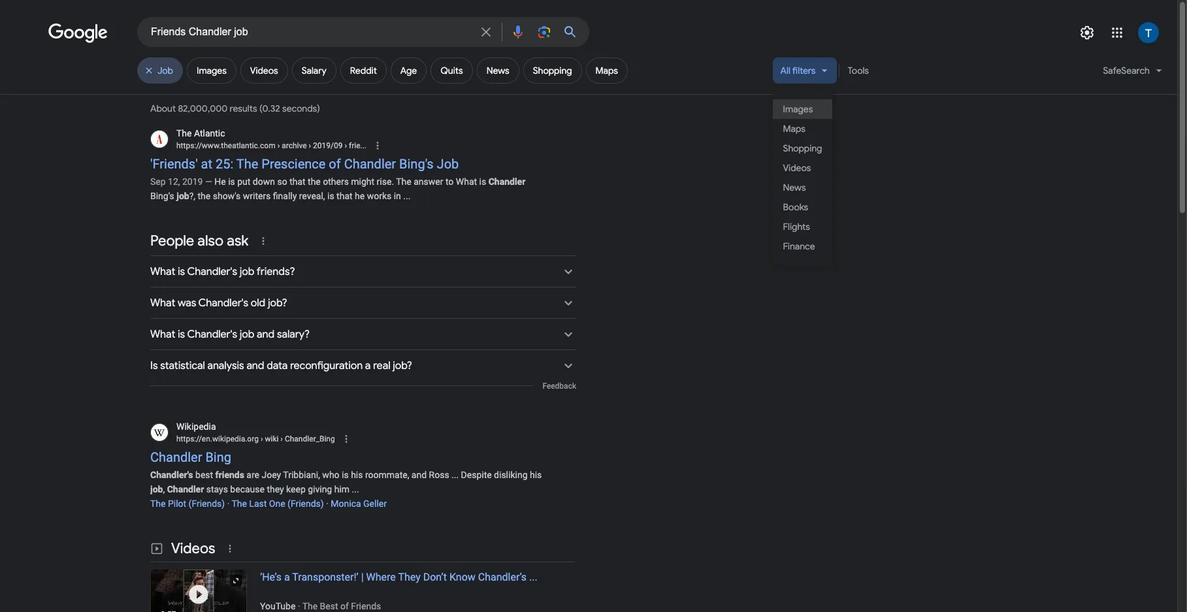 Task type: vqa. For each thing, say whether or not it's contained in the screenshot.
the PDX in 1 stop 13 hr 52 min PDX
no



Task type: describe. For each thing, give the bounding box(es) containing it.
joey
[[262, 469, 281, 480]]

› wiki › Chandler_Bing text field
[[259, 434, 335, 444]]

search by voice image
[[510, 24, 526, 40]]

https://en.wikipedia.org
[[176, 434, 259, 444]]

· inside 'he's a transponster!' | where they don't know chandler's ... heading
[[298, 601, 300, 612]]

at
[[201, 156, 212, 172]]

the inside the atlantic https://www.theatlantic.com › archive › 2019/09 › frie...
[[176, 128, 192, 139]]

people
[[150, 232, 194, 250]]

0 vertical spatial maps
[[596, 65, 618, 76]]

wikipedia https://en.wikipedia.org › wiki › chandler_bing
[[176, 421, 335, 444]]

he
[[355, 191, 365, 201]]

age
[[401, 65, 417, 76]]

safesearch button
[[1096, 58, 1171, 89]]

results
[[230, 103, 257, 114]]

the down the ,
[[150, 498, 166, 509]]

82,000,000
[[178, 103, 228, 114]]

shopping for the rightmost shopping link
[[783, 142, 823, 154]]

ross
[[429, 469, 449, 480]]

reddit
[[350, 65, 377, 76]]

chandler's
[[478, 571, 527, 583]]

a
[[284, 571, 290, 583]]

0 vertical spatial images
[[197, 65, 227, 76]]

1 ‎ from the left
[[232, 498, 232, 509]]

chandler up might
[[344, 156, 396, 172]]

?,
[[189, 191, 195, 201]]

feedback
[[543, 382, 576, 391]]

don't
[[423, 571, 447, 583]]

giving
[[308, 484, 332, 494]]

youtube · the best of friends
[[260, 601, 381, 612]]

0 horizontal spatial job
[[158, 65, 173, 76]]

quits
[[441, 65, 463, 76]]

chandler's best friends are joey tribbiani, who is his roommate, and ross ... despite disliking his job , chandler stays because they keep giving him ... the pilot (friends) · ‎ the last one (friends) · ‎ monica geller
[[150, 469, 542, 509]]

him ...
[[334, 484, 359, 494]]

might
[[351, 176, 375, 187]]

ask
[[227, 232, 249, 250]]

the down because
[[232, 498, 247, 509]]

'friends'
[[150, 156, 198, 172]]

answer
[[414, 176, 443, 187]]

0 horizontal spatial ·
[[227, 498, 230, 509]]

› left archive in the top left of the page
[[278, 141, 280, 150]]

1 vertical spatial maps link
[[773, 119, 833, 139]]

writers
[[243, 191, 271, 201]]

25:
[[216, 156, 234, 172]]

the atlantic https://www.theatlantic.com › archive › 2019/09 › frie...
[[176, 128, 367, 150]]

about
[[150, 103, 176, 114]]

job inside sep 12, 2019 — he is put down so that the others might rise. the answer to what is chandler bing's job ?, the show's writers finally reveal, is that he works in ...
[[177, 191, 189, 201]]

1 horizontal spatial videos
[[250, 65, 278, 76]]

pilot
[[168, 498, 186, 509]]

despite
[[461, 469, 492, 480]]

chandler bing
[[150, 449, 231, 465]]

https://www.theatlantic.com
[[176, 141, 276, 150]]

friends
[[351, 601, 381, 612]]

because
[[230, 484, 265, 494]]

geller
[[363, 498, 387, 509]]

0 vertical spatial that
[[290, 176, 306, 187]]

2 horizontal spatial ·
[[326, 498, 329, 509]]

0 vertical spatial the
[[308, 176, 321, 187]]

put
[[237, 176, 251, 187]]

tools button
[[842, 58, 875, 84]]

feedback button
[[543, 381, 576, 391]]

flights
[[783, 221, 810, 232]]

all
[[781, 65, 791, 76]]

2 (friends) from the left
[[288, 498, 324, 509]]

prescience
[[262, 156, 326, 172]]

people also ask
[[150, 232, 249, 250]]

seconds)
[[282, 103, 320, 114]]

(0.32
[[259, 103, 280, 114]]

monica geller link
[[331, 498, 387, 509]]

bing
[[205, 449, 231, 465]]

best
[[320, 601, 338, 612]]

and
[[412, 469, 427, 480]]

add age element
[[401, 65, 417, 76]]

bing's inside sep 12, 2019 — he is put down so that the others might rise. the answer to what is chandler bing's job ?, the show's writers finally reveal, is that he works in ...
[[150, 191, 174, 201]]

0 vertical spatial images link
[[187, 58, 236, 84]]

shopping for leftmost shopping link
[[533, 65, 572, 76]]

chandler inside sep 12, 2019 — he is put down so that the others might rise. the answer to what is chandler bing's job ?, the show's writers finally reveal, is that he works in ...
[[489, 176, 526, 187]]

'he's a transponster!' | where they don't know chandler's ... heading
[[247, 570, 576, 612]]

they
[[267, 484, 284, 494]]

1 horizontal spatial shopping link
[[773, 139, 833, 158]]

search by image image
[[537, 24, 552, 40]]

1 horizontal spatial videos link
[[773, 158, 833, 178]]

chandler's
[[150, 469, 193, 480]]

filters
[[793, 65, 816, 76]]

to
[[446, 176, 454, 187]]

finally
[[273, 191, 297, 201]]

wiki
[[265, 434, 279, 444]]

salary link
[[292, 58, 336, 84]]

1 vertical spatial job
[[437, 156, 459, 172]]

reddit link
[[340, 58, 387, 84]]

atlantic
[[194, 128, 225, 139]]

sep 12, 2019 — he is put down so that the others might rise. the answer to what is chandler bing's job ?, the show's writers finally reveal, is that he works in ...
[[150, 176, 526, 201]]

what
[[456, 176, 477, 187]]

is right the what
[[479, 176, 486, 187]]

none text field "› archive › 2019/09 › frie..."
[[176, 140, 367, 152]]

last
[[249, 498, 267, 509]]

salary
[[302, 65, 327, 76]]

keep
[[286, 484, 306, 494]]

› right archive in the top left of the page
[[309, 141, 311, 150]]

about 82,000,000 results (0.32 seconds)
[[150, 103, 322, 114]]

2 vertical spatial videos
[[171, 540, 215, 557]]

1 horizontal spatial images link
[[773, 99, 833, 119]]

safesearch
[[1104, 65, 1150, 76]]



Task type: locate. For each thing, give the bounding box(es) containing it.
add salary element
[[302, 65, 327, 76]]

none text field containing https://en.wikipedia.org
[[176, 433, 335, 445]]

none text field for bing
[[176, 433, 335, 445]]

news right the add quits element
[[487, 65, 510, 76]]

rise.
[[377, 176, 394, 187]]

1 vertical spatial news
[[783, 181, 806, 193]]

also
[[198, 232, 224, 250]]

the right ?,
[[198, 191, 211, 201]]

1 vertical spatial videos link
[[773, 158, 833, 178]]

1 horizontal spatial news
[[783, 181, 806, 193]]

one
[[269, 498, 285, 509]]

of inside 'he's a transponster!' | where they don't know chandler's ... heading
[[341, 601, 349, 612]]

who
[[322, 469, 340, 480]]

is right he
[[228, 176, 235, 187]]

all filters button
[[773, 58, 838, 89]]

news link down search by voice image
[[477, 58, 519, 84]]

None search field
[[0, 16, 590, 47]]

images link up '82,000,000'
[[187, 58, 236, 84]]

job link
[[137, 58, 183, 84]]

0 vertical spatial bing's
[[399, 156, 434, 172]]

0 horizontal spatial videos link
[[240, 58, 288, 84]]

videos up (0.32
[[250, 65, 278, 76]]

job up about
[[158, 65, 173, 76]]

best
[[195, 469, 213, 480]]

0 horizontal spatial maps link
[[586, 58, 628, 84]]

0 horizontal spatial images
[[197, 65, 227, 76]]

2 his from the left
[[530, 469, 542, 480]]

chandler up chandler's
[[150, 449, 202, 465]]

1 vertical spatial that
[[337, 191, 353, 201]]

bing's down sep
[[150, 191, 174, 201]]

0 vertical spatial news link
[[477, 58, 519, 84]]

0 horizontal spatial (friends)
[[189, 498, 225, 509]]

the last one (friends) link
[[232, 498, 324, 509]]

job down chandler's
[[150, 484, 163, 494]]

chandler right the what
[[489, 176, 526, 187]]

the left best
[[302, 601, 318, 612]]

youtube
[[260, 601, 296, 612]]

1 vertical spatial job
[[150, 484, 163, 494]]

1 vertical spatial shopping link
[[773, 139, 833, 158]]

'he's a transponster!' | where they don't know chandler's ...
[[260, 571, 538, 583]]

are
[[247, 469, 259, 480]]

menu containing images
[[773, 89, 833, 267]]

1 horizontal spatial that
[[337, 191, 353, 201]]

videos down the pilot (friends) link
[[171, 540, 215, 557]]

works
[[367, 191, 392, 201]]

1 horizontal spatial maps link
[[773, 119, 833, 139]]

none text field the › wiki › chandler_bing
[[176, 433, 335, 445]]

0 horizontal spatial news link
[[477, 58, 519, 84]]

of up others
[[329, 156, 341, 172]]

‎ down because
[[232, 498, 232, 509]]

images down all filters popup button
[[783, 103, 813, 115]]

of right best
[[341, 601, 349, 612]]

0 horizontal spatial ‎
[[232, 498, 232, 509]]

finance
[[783, 240, 815, 252]]

shopping down the search by image at the top
[[533, 65, 572, 76]]

news
[[487, 65, 510, 76], [783, 181, 806, 193]]

1 horizontal spatial (friends)
[[288, 498, 324, 509]]

the left atlantic
[[176, 128, 192, 139]]

stays
[[206, 484, 228, 494]]

none text field containing https://www.theatlantic.com
[[176, 140, 367, 152]]

job down 12,
[[177, 191, 189, 201]]

0 vertical spatial job
[[177, 191, 189, 201]]

0 horizontal spatial the
[[198, 191, 211, 201]]

down
[[253, 176, 275, 187]]

0 vertical spatial shopping
[[533, 65, 572, 76]]

1 horizontal spatial ·
[[298, 601, 300, 612]]

1 horizontal spatial the
[[308, 176, 321, 187]]

0 horizontal spatial that
[[290, 176, 306, 187]]

'he's
[[260, 571, 282, 583]]

› left frie... at the top of the page
[[345, 141, 347, 150]]

... inside heading
[[529, 571, 538, 583]]

1 horizontal spatial ‎
[[331, 498, 331, 509]]

menu
[[773, 89, 833, 267]]

0 horizontal spatial shopping
[[533, 65, 572, 76]]

› archive › 2019/09 › frie... text field
[[276, 141, 367, 150]]

1 vertical spatial of
[[341, 601, 349, 612]]

1 horizontal spatial bing's
[[399, 156, 434, 172]]

transponster!'
[[292, 571, 359, 583]]

0 horizontal spatial news
[[487, 65, 510, 76]]

...
[[452, 469, 459, 480], [529, 571, 538, 583]]

news for the left 'news' link
[[487, 65, 510, 76]]

1 vertical spatial the
[[198, 191, 211, 201]]

1 his from the left
[[351, 469, 363, 480]]

the
[[176, 128, 192, 139], [236, 156, 258, 172], [396, 176, 412, 187], [150, 498, 166, 509], [232, 498, 247, 509], [302, 601, 318, 612]]

books link
[[773, 197, 833, 217]]

0 vertical spatial videos
[[250, 65, 278, 76]]

0 vertical spatial job
[[158, 65, 173, 76]]

finance link
[[773, 237, 833, 256]]

news link
[[477, 58, 519, 84], [773, 178, 833, 197]]

0 horizontal spatial videos
[[171, 540, 215, 557]]

job
[[177, 191, 189, 201], [150, 484, 163, 494]]

1 vertical spatial shopping
[[783, 142, 823, 154]]

quits link
[[431, 58, 473, 84]]

1 horizontal spatial job
[[177, 191, 189, 201]]

that
[[290, 176, 306, 187], [337, 191, 353, 201]]

shopping up books link
[[783, 142, 823, 154]]

add quits element
[[441, 65, 463, 76]]

news for bottommost 'news' link
[[783, 181, 806, 193]]

that right so
[[290, 176, 306, 187]]

is right who
[[342, 469, 349, 480]]

images link down all filters popup button
[[773, 99, 833, 119]]

maps inside menu
[[783, 123, 806, 134]]

0 vertical spatial videos link
[[240, 58, 288, 84]]

where
[[366, 571, 396, 583]]

0 vertical spatial of
[[329, 156, 341, 172]]

the up reveal,
[[308, 176, 321, 187]]

1 horizontal spatial his
[[530, 469, 542, 480]]

2019/09
[[313, 141, 343, 150]]

1 horizontal spatial images
[[783, 103, 813, 115]]

books
[[783, 201, 809, 213]]

the inside heading
[[302, 601, 318, 612]]

—
[[205, 176, 212, 187]]

· right the youtube
[[298, 601, 300, 612]]

0 horizontal spatial job
[[150, 484, 163, 494]]

0 horizontal spatial his
[[351, 469, 363, 480]]

‎ down giving in the left bottom of the page
[[331, 498, 331, 509]]

chandler inside chandler's best friends are joey tribbiani, who is his roommate, and ross ... despite disliking his job , chandler stays because they keep giving him ... the pilot (friends) · ‎ the last one (friends) · ‎ monica geller
[[167, 484, 204, 494]]

0 vertical spatial maps link
[[586, 58, 628, 84]]

›
[[278, 141, 280, 150], [309, 141, 311, 150], [345, 141, 347, 150], [261, 434, 263, 444], [281, 434, 283, 444]]

videos link up (0.32
[[240, 58, 288, 84]]

news link up books
[[773, 178, 833, 197]]

others
[[323, 176, 349, 187]]

1 vertical spatial videos
[[783, 162, 811, 174]]

know
[[450, 571, 476, 583]]

the up put
[[236, 156, 258, 172]]

tools
[[848, 65, 869, 76]]

0 vertical spatial ...
[[452, 469, 459, 480]]

none text field for at
[[176, 140, 367, 152]]

that left he
[[337, 191, 353, 201]]

tribbiani,
[[283, 469, 320, 480]]

disliking
[[494, 469, 528, 480]]

job
[[158, 65, 173, 76], [437, 156, 459, 172]]

news up books
[[783, 181, 806, 193]]

show's
[[213, 191, 241, 201]]

1 vertical spatial ...
[[529, 571, 538, 583]]

is down others
[[327, 191, 334, 201]]

0 vertical spatial shopping link
[[523, 58, 582, 84]]

roommate,
[[365, 469, 409, 480]]

· down giving in the left bottom of the page
[[326, 498, 329, 509]]

... right the ross
[[452, 469, 459, 480]]

job up to
[[437, 156, 459, 172]]

is inside chandler's best friends are joey tribbiani, who is his roommate, and ross ... despite disliking his job , chandler stays because they keep giving him ... the pilot (friends) · ‎ the last one (friends) · ‎ monica geller
[[342, 469, 349, 480]]

0 horizontal spatial shopping link
[[523, 58, 582, 84]]

the inside sep 12, 2019 — he is put down so that the others might rise. the answer to what is chandler bing's job ?, the show's writers finally reveal, is that he works in ...
[[396, 176, 412, 187]]

› right wiki
[[281, 434, 283, 444]]

monica
[[331, 498, 361, 509]]

1 vertical spatial images link
[[773, 99, 833, 119]]

frie...
[[349, 141, 367, 150]]

they
[[398, 571, 421, 583]]

chandler_bing
[[285, 434, 335, 444]]

chandler up the pilot (friends) link
[[167, 484, 204, 494]]

2019
[[182, 176, 203, 187]]

0 horizontal spatial bing's
[[150, 191, 174, 201]]

'friends' at 25: the prescience of chandler bing's job
[[150, 156, 459, 172]]

1 vertical spatial news link
[[773, 178, 833, 197]]

videos link
[[240, 58, 288, 84], [773, 158, 833, 178]]

1 horizontal spatial job
[[437, 156, 459, 172]]

1 horizontal spatial ...
[[529, 571, 538, 583]]

2 horizontal spatial videos
[[783, 162, 811, 174]]

2 ‎ from the left
[[331, 498, 331, 509]]

videos up books
[[783, 162, 811, 174]]

remove job element
[[158, 65, 173, 76]]

add reddit element
[[350, 65, 377, 76]]

shopping link up books link
[[773, 139, 833, 158]]

his right disliking
[[530, 469, 542, 480]]

job inside chandler's best friends are joey tribbiani, who is his roommate, and ross ... despite disliking his job , chandler stays because they keep giving him ... the pilot (friends) · ‎ the last one (friends) · ‎ monica geller
[[150, 484, 163, 494]]

·
[[227, 498, 230, 509], [326, 498, 329, 509], [298, 601, 300, 612]]

1 vertical spatial images
[[783, 103, 813, 115]]

videos link up books link
[[773, 158, 833, 178]]

· down stays
[[227, 498, 230, 509]]

archive
[[282, 141, 307, 150]]

1 vertical spatial bing's
[[150, 191, 174, 201]]

(friends)
[[189, 498, 225, 509], [288, 498, 324, 509]]

1 (friends) from the left
[[189, 498, 225, 509]]

‎
[[232, 498, 232, 509], [331, 498, 331, 509]]

None text field
[[176, 140, 367, 152], [176, 433, 335, 445]]

|
[[361, 571, 364, 583]]

(friends) down keep
[[288, 498, 324, 509]]

1 horizontal spatial news link
[[773, 178, 833, 197]]

0 horizontal spatial maps
[[596, 65, 618, 76]]

all filters
[[781, 65, 816, 76]]

he
[[215, 176, 226, 187]]

none text field up are
[[176, 433, 335, 445]]

1 vertical spatial maps
[[783, 123, 806, 134]]

2 none text field from the top
[[176, 433, 335, 445]]

age link
[[391, 58, 427, 84]]

Search search field
[[151, 25, 471, 41]]

images up '82,000,000'
[[197, 65, 227, 76]]

,
[[163, 484, 165, 494]]

the up in ...
[[396, 176, 412, 187]]

the pilot (friends) link
[[150, 498, 225, 509]]

shopping link down the search by image at the top
[[523, 58, 582, 84]]

12,
[[168, 176, 180, 187]]

1 horizontal spatial maps
[[783, 123, 806, 134]]

1 vertical spatial none text field
[[176, 433, 335, 445]]

0 horizontal spatial ...
[[452, 469, 459, 480]]

0 vertical spatial news
[[487, 65, 510, 76]]

google image
[[48, 24, 108, 43]]

his up him ...
[[351, 469, 363, 480]]

0 horizontal spatial images link
[[187, 58, 236, 84]]

... inside chandler's best friends are joey tribbiani, who is his roommate, and ross ... despite disliking his job , chandler stays because they keep giving him ... the pilot (friends) · ‎ the last one (friends) · ‎ monica geller
[[452, 469, 459, 480]]

0 vertical spatial none text field
[[176, 140, 367, 152]]

bing's up answer
[[399, 156, 434, 172]]

none text field up prescience
[[176, 140, 367, 152]]

1 none text field from the top
[[176, 140, 367, 152]]

1 horizontal spatial shopping
[[783, 142, 823, 154]]

maps
[[596, 65, 618, 76], [783, 123, 806, 134]]

so
[[277, 176, 287, 187]]

(friends) down stays
[[189, 498, 225, 509]]

› left wiki
[[261, 434, 263, 444]]

... right chandler's
[[529, 571, 538, 583]]

maps link
[[586, 58, 628, 84], [773, 119, 833, 139]]

sep
[[150, 176, 166, 187]]

his
[[351, 469, 363, 480], [530, 469, 542, 480]]



